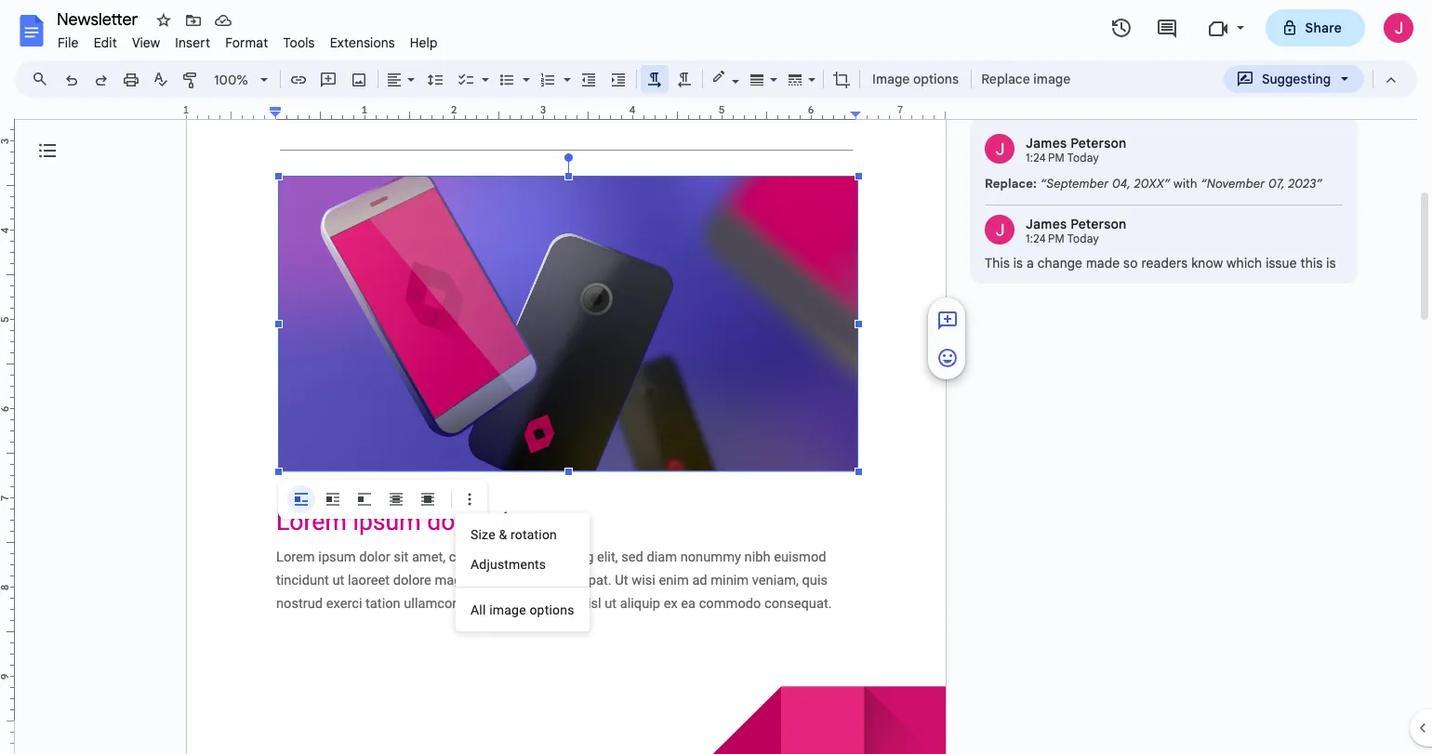 Task type: describe. For each thing, give the bounding box(es) containing it.
04,
[[1113, 176, 1131, 192]]

edit
[[94, 34, 117, 51]]

bottom margin image
[[0, 716, 14, 754]]

suggesting button
[[1224, 65, 1365, 93]]

Zoom text field
[[209, 67, 254, 93]]

menu containing size & rotation
[[456, 514, 589, 632]]

view
[[132, 34, 160, 51]]

20xx"
[[1135, 176, 1171, 192]]

&
[[499, 527, 507, 542]]

size & rotation
[[471, 527, 557, 542]]

options inside button
[[913, 71, 959, 87]]

insert
[[175, 34, 210, 51]]

extensions
[[330, 34, 395, 51]]

peterson for james peterson icon
[[1071, 135, 1127, 152]]

1:24 pm for james peterson icon
[[1026, 151, 1065, 165]]

today for james peterson icon
[[1068, 151, 1100, 165]]

today for james peterson image
[[1068, 232, 1100, 246]]

which
[[1227, 255, 1263, 272]]

image for replace
[[1034, 71, 1071, 87]]

james peterson 1:24 pm today for james peterson image
[[1026, 216, 1127, 246]]

main toolbar
[[55, 0, 1077, 528]]

james peterson image
[[985, 134, 1015, 164]]

size
[[471, 527, 496, 542]]

1:24 pm for james peterson image
[[1026, 232, 1065, 246]]

so
[[1124, 255, 1138, 272]]

tools
[[283, 34, 315, 51]]

replace image
[[982, 71, 1071, 87]]

insert menu item
[[168, 32, 218, 54]]

menu bar banner
[[0, 0, 1433, 754]]

Zoom field
[[207, 66, 276, 94]]

menu bar inside menu bar banner
[[50, 24, 445, 55]]

made
[[1087, 255, 1120, 272]]

In line radio
[[287, 486, 315, 514]]

suggesting
[[1262, 71, 1331, 87]]

this
[[985, 255, 1010, 272]]

In front of text radio
[[414, 486, 442, 514]]

adjustments
[[471, 557, 546, 572]]

Rename text field
[[50, 7, 149, 30]]

format menu item
[[218, 32, 276, 54]]

readers
[[1142, 255, 1188, 272]]

change
[[1038, 255, 1083, 272]]

image options button
[[864, 65, 968, 93]]

Menus field
[[23, 66, 64, 92]]

help
[[410, 34, 438, 51]]

extensions menu item
[[322, 32, 403, 54]]

james for james peterson icon
[[1026, 135, 1067, 152]]

this is a change made so readers know which issue this is
[[985, 255, 1337, 272]]

with
[[1174, 176, 1198, 192]]

format
[[225, 34, 268, 51]]

image for all
[[489, 603, 526, 618]]

share
[[1306, 20, 1342, 36]]

add comment image
[[937, 310, 959, 332]]

"september
[[1041, 176, 1109, 192]]

1 is from the left
[[1014, 255, 1023, 272]]



Task type: vqa. For each thing, say whether or not it's contained in the screenshot.
to associated with editing
no



Task type: locate. For each thing, give the bounding box(es) containing it.
peterson
[[1071, 135, 1127, 152], [1071, 216, 1127, 233]]

0 horizontal spatial is
[[1014, 255, 1023, 272]]

options right image
[[913, 71, 959, 87]]

07,
[[1269, 176, 1285, 192]]

menu
[[456, 514, 589, 632]]

menu bar containing file
[[50, 24, 445, 55]]

0 vertical spatial 1:24 pm
[[1026, 151, 1065, 165]]

is left the a
[[1014, 255, 1023, 272]]

1:24 pm
[[1026, 151, 1065, 165], [1026, 232, 1065, 246]]

Star checkbox
[[151, 7, 177, 33]]

2023"
[[1289, 176, 1323, 192]]

left margin image
[[187, 105, 281, 119]]

options down adjustments
[[530, 603, 575, 618]]

image
[[1034, 71, 1071, 87], [489, 603, 526, 618]]

1 vertical spatial james
[[1026, 216, 1067, 233]]

1 1:24 pm from the top
[[1026, 151, 1065, 165]]

1 vertical spatial image
[[489, 603, 526, 618]]

james
[[1026, 135, 1067, 152], [1026, 216, 1067, 233]]

james peterson 1:24 pm today up change on the top right of the page
[[1026, 216, 1127, 246]]

issue
[[1266, 255, 1297, 272]]

james peterson 1:24 pm today up "september
[[1026, 135, 1127, 165]]

2 peterson from the top
[[1071, 216, 1127, 233]]

rotation
[[511, 527, 557, 542]]

edit menu item
[[86, 32, 125, 54]]

1 vertical spatial peterson
[[1071, 216, 1127, 233]]

option group
[[287, 486, 442, 514]]

image right replace
[[1034, 71, 1071, 87]]

view menu item
[[125, 32, 168, 54]]

1 horizontal spatial is
[[1327, 255, 1337, 272]]

a
[[1027, 255, 1034, 272]]

Behind text radio
[[382, 486, 410, 514]]

1 vertical spatial james peterson 1:24 pm today
[[1026, 216, 1127, 246]]

james peterson 1:24 pm today for james peterson icon
[[1026, 135, 1127, 165]]

application containing share
[[0, 0, 1433, 754]]

file menu item
[[50, 32, 86, 54]]

james for james peterson image
[[1026, 216, 1067, 233]]

today
[[1068, 151, 1100, 165], [1068, 232, 1100, 246]]

add emoji reaction image
[[937, 347, 959, 369]]

1 vertical spatial today
[[1068, 232, 1100, 246]]

Break text radio
[[351, 486, 379, 514]]

line & paragraph spacing image
[[425, 66, 446, 92]]

image right the all
[[489, 603, 526, 618]]

image options
[[873, 71, 959, 87]]

replace
[[982, 71, 1031, 87]]

1 james peterson 1:24 pm today from the top
[[1026, 135, 1127, 165]]

2 james from the top
[[1026, 216, 1067, 233]]

2 james peterson 1:24 pm today from the top
[[1026, 216, 1127, 246]]

replace: "september 04, 20xx" with "november 07, 2023"
[[985, 176, 1323, 192]]

2 is from the left
[[1327, 255, 1337, 272]]

james right james peterson icon
[[1026, 135, 1067, 152]]

image inside 'menu'
[[489, 603, 526, 618]]

all
[[471, 603, 486, 618]]

know
[[1192, 255, 1224, 272]]

1 vertical spatial options
[[530, 603, 575, 618]]

1 james from the top
[[1026, 135, 1067, 152]]

1
[[183, 103, 189, 116]]

all image options
[[471, 603, 575, 618]]

0 vertical spatial image
[[1034, 71, 1071, 87]]

today up "september
[[1068, 151, 1100, 165]]

james peterson 1:24 pm today
[[1026, 135, 1127, 165], [1026, 216, 1127, 246]]

help menu item
[[403, 32, 445, 54]]

image inside "replace image" dropdown button
[[1034, 71, 1071, 87]]

peterson for james peterson image
[[1071, 216, 1127, 233]]

1 vertical spatial 1:24 pm
[[1026, 232, 1065, 246]]

mode and view toolbar
[[1223, 60, 1407, 98]]

is right the this
[[1327, 255, 1337, 272]]

insert image image
[[348, 66, 370, 92]]

is
[[1014, 255, 1023, 272], [1327, 255, 1337, 272]]

0 horizontal spatial image
[[489, 603, 526, 618]]

replace image button
[[976, 65, 1076, 93]]

0 horizontal spatial options
[[530, 603, 575, 618]]

1 horizontal spatial image
[[1034, 71, 1071, 87]]

james up change on the top right of the page
[[1026, 216, 1067, 233]]

"november
[[1201, 176, 1266, 192]]

right margin image
[[851, 105, 945, 119]]

options
[[913, 71, 959, 87], [530, 603, 575, 618]]

2 1:24 pm from the top
[[1026, 232, 1065, 246]]

peterson up made
[[1071, 216, 1127, 233]]

peterson up 04,
[[1071, 135, 1127, 152]]

0 vertical spatial peterson
[[1071, 135, 1127, 152]]

james peterson image
[[985, 215, 1015, 245]]

this
[[1301, 255, 1323, 272]]

replace:
[[985, 176, 1037, 192]]

1:24 pm up change on the top right of the page
[[1026, 232, 1065, 246]]

0 vertical spatial today
[[1068, 151, 1100, 165]]

toolbar
[[282, 486, 484, 514]]

1:24 pm up "september
[[1026, 151, 1065, 165]]

share button
[[1266, 9, 1366, 47]]

1 peterson from the top
[[1071, 135, 1127, 152]]

application
[[0, 0, 1433, 754]]

1 today from the top
[[1068, 151, 1100, 165]]

file
[[58, 34, 79, 51]]

2 today from the top
[[1068, 232, 1100, 246]]

0 vertical spatial options
[[913, 71, 959, 87]]

1 horizontal spatial options
[[913, 71, 959, 87]]

tools menu item
[[276, 32, 322, 54]]

image
[[873, 71, 910, 87]]

Wrap text radio
[[319, 486, 347, 514]]

today up made
[[1068, 232, 1100, 246]]

0 vertical spatial james
[[1026, 135, 1067, 152]]

0 vertical spatial james peterson 1:24 pm today
[[1026, 135, 1127, 165]]

menu bar
[[50, 24, 445, 55]]



